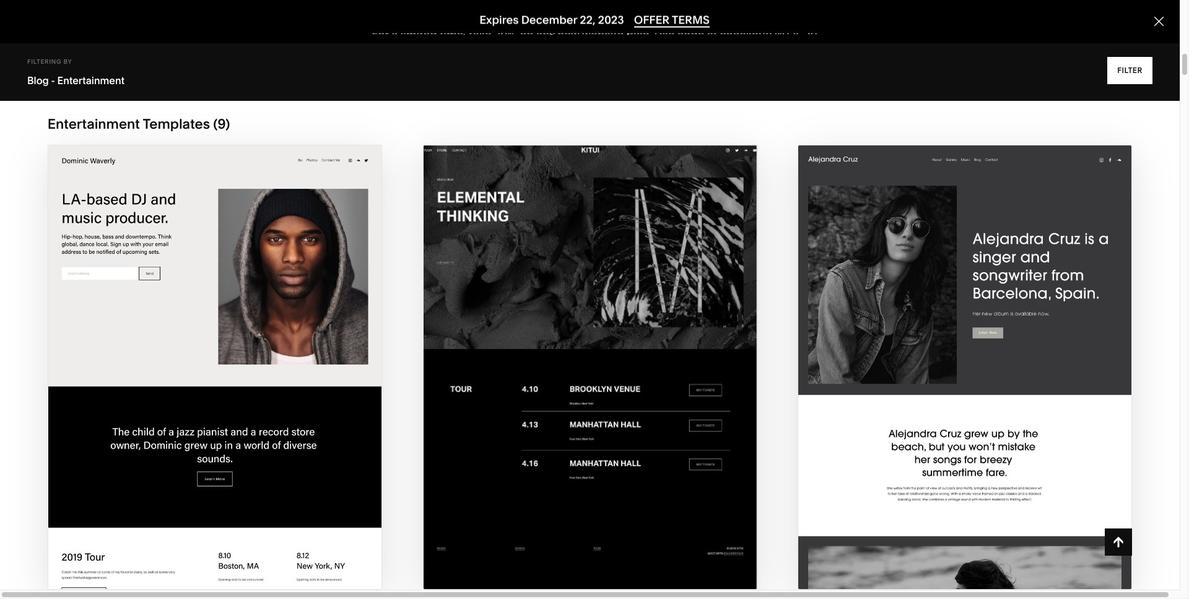 Task type: vqa. For each thing, say whether or not it's contained in the screenshot.
(
yes



Task type: describe. For each thing, give the bounding box(es) containing it.
start with kitui
[[530, 343, 636, 357]]

plan.
[[626, 29, 652, 36]]

for a limited time, take 20% off any new website plan. use code at checkout: w12c20
[[372, 29, 817, 36]]

start for start with kitui
[[530, 343, 568, 357]]

kitui inside 'link'
[[603, 367, 634, 382]]

9
[[218, 116, 226, 133]]

code
[[677, 29, 704, 36]]

kitui image
[[423, 146, 756, 590]]

with for cruz
[[945, 343, 976, 357]]

kitui inside button
[[605, 343, 636, 357]]

take
[[469, 29, 492, 36]]

waverly
[[217, 343, 274, 357]]

preview kitui
[[546, 367, 634, 382]]

at
[[707, 29, 717, 36]]

preview for preview cruz
[[920, 367, 974, 382]]

start for start with cruz
[[905, 343, 942, 357]]

start with waverly button
[[143, 334, 287, 368]]

preview kitui link
[[546, 358, 634, 392]]

new
[[558, 29, 580, 36]]

a
[[391, 29, 398, 36]]

start with cruz button
[[905, 334, 1026, 368]]

waverly image
[[48, 146, 381, 590]]

cruz inside "link"
[[977, 367, 1010, 382]]

filter button
[[1107, 57, 1153, 84]]

limited
[[400, 29, 437, 36]]

time,
[[440, 29, 466, 36]]

use
[[654, 29, 675, 36]]

0 vertical spatial entertainment
[[57, 74, 125, 87]]

blog
[[27, 74, 49, 87]]

off
[[520, 29, 534, 36]]

any
[[536, 29, 555, 36]]

with for kitui
[[570, 343, 602, 357]]

)
[[226, 116, 230, 133]]



Task type: locate. For each thing, give the bounding box(es) containing it.
preview
[[546, 367, 600, 382], [920, 367, 974, 382]]

preview down start with kitui
[[546, 367, 600, 382]]

preview cruz link
[[920, 358, 1010, 392]]

templates
[[143, 116, 210, 133]]

2 with from the left
[[570, 343, 602, 357]]

entertainment
[[57, 74, 125, 87], [48, 116, 140, 133]]

for
[[372, 29, 389, 36]]

1 with from the left
[[183, 343, 214, 357]]

cruz image
[[799, 146, 1132, 590]]

0 vertical spatial kitui
[[605, 343, 636, 357]]

(
[[213, 116, 218, 133]]

0 vertical spatial cruz
[[979, 343, 1013, 357]]

by
[[63, 58, 72, 65]]

preview down start with cruz
[[920, 367, 974, 382]]

preview for preview kitui
[[546, 367, 600, 382]]

1 vertical spatial entertainment
[[48, 116, 140, 133]]

with inside button
[[945, 343, 976, 357]]

20%
[[494, 29, 517, 36]]

filtering
[[27, 58, 62, 65]]

start for start with waverly
[[143, 343, 180, 357]]

1 horizontal spatial start
[[530, 343, 568, 357]]

kitui up preview kitui
[[605, 343, 636, 357]]

cruz inside button
[[979, 343, 1013, 357]]

back to top image
[[1112, 536, 1125, 549]]

2 horizontal spatial with
[[945, 343, 976, 357]]

-
[[51, 74, 55, 87]]

start inside button
[[905, 343, 942, 357]]

with left waverly
[[183, 343, 214, 357]]

filtering by
[[27, 58, 72, 65]]

0 horizontal spatial start
[[143, 343, 180, 357]]

start
[[143, 343, 180, 357], [530, 343, 568, 357], [905, 343, 942, 357]]

blog - entertainment
[[27, 74, 125, 87]]

preview inside preview kitui 'link'
[[546, 367, 600, 382]]

start with cruz
[[905, 343, 1013, 357]]

cruz down start with cruz
[[977, 367, 1010, 382]]

start with kitui button
[[530, 334, 650, 368]]

2 start from the left
[[530, 343, 568, 357]]

1 start from the left
[[143, 343, 180, 357]]

entertainment templates ( 9 )
[[48, 116, 230, 133]]

1 horizontal spatial with
[[570, 343, 602, 357]]

start with waverly
[[143, 343, 274, 357]]

preview inside preview cruz "link"
[[920, 367, 974, 382]]

cruz
[[979, 343, 1013, 357], [977, 367, 1010, 382]]

0 horizontal spatial preview
[[546, 367, 600, 382]]

w12c20
[[774, 29, 817, 36]]

kitui down start with kitui
[[603, 367, 634, 382]]

1 preview from the left
[[546, 367, 600, 382]]

entertainment down blog - entertainment on the left of the page
[[48, 116, 140, 133]]

filter
[[1117, 66, 1143, 75]]

with
[[183, 343, 214, 357], [570, 343, 602, 357], [945, 343, 976, 357]]

3 with from the left
[[945, 343, 976, 357]]

preview of building your own template image
[[590, 0, 1132, 56]]

2 preview from the left
[[920, 367, 974, 382]]

preview cruz
[[920, 367, 1010, 382]]

cruz up preview cruz
[[979, 343, 1013, 357]]

2 horizontal spatial start
[[905, 343, 942, 357]]

3 start from the left
[[905, 343, 942, 357]]

kitui
[[605, 343, 636, 357], [603, 367, 634, 382]]

checkout:
[[720, 29, 772, 36]]

website
[[582, 29, 624, 36]]

0 horizontal spatial with
[[183, 343, 214, 357]]

1 vertical spatial cruz
[[977, 367, 1010, 382]]

with up preview cruz
[[945, 343, 976, 357]]

1 horizontal spatial preview
[[920, 367, 974, 382]]

entertainment down by
[[57, 74, 125, 87]]

with for waverly
[[183, 343, 214, 357]]

with up preview kitui
[[570, 343, 602, 357]]

1 vertical spatial kitui
[[603, 367, 634, 382]]



